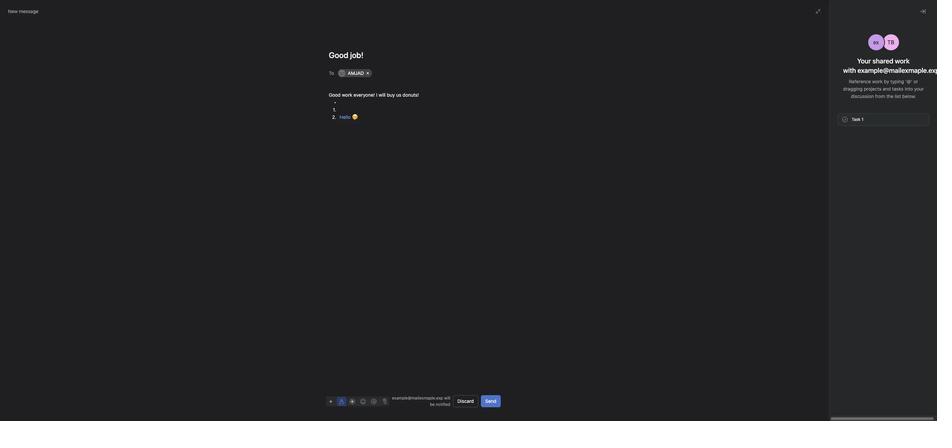 Task type: describe. For each thing, give the bounding box(es) containing it.
it's
[[887, 92, 894, 98]]

track for track is falling
[[818, 74, 832, 80]]

just
[[831, 119, 839, 124]]

black inside project created tyler black
[[832, 279, 845, 285]]

Add subject text field
[[321, 50, 509, 60]]

ago
[[840, 244, 847, 249]]

shared
[[873, 57, 894, 65]]

'@'
[[906, 79, 913, 84]]

track is falling
[[818, 74, 854, 80]]

discard button
[[453, 395, 478, 408]]

example@mailexmaple.exp will be notified
[[392, 396, 450, 407]]

now
[[840, 119, 848, 124]]

dragging
[[843, 86, 863, 92]]

thing
[[860, 100, 871, 105]]

tyler black link for first
[[820, 218, 845, 224]]

tb
[[888, 39, 895, 45]]

hello 🤭
[[340, 114, 358, 120]]

you and example@mailexmaple.exp joined button
[[820, 235, 925, 242]]

and inside you and example@mailexmaple.exp joined 8 minutes ago
[[831, 236, 840, 242]]

first
[[820, 210, 831, 216]]

now,
[[872, 100, 882, 105]]

typing
[[891, 79, 904, 84]]

into
[[905, 86, 913, 92]]

send button
[[481, 395, 501, 408]]

track is falling tyler black
[[820, 184, 856, 198]]

send message to members button
[[820, 167, 888, 173]]

amjad row
[[338, 69, 500, 79]]

example@mailexmaple.exp inside you and example@mailexmaple.exp joined 8 minutes ago
[[841, 236, 909, 242]]

or
[[914, 79, 918, 84]]

summary what is the origin of halloween? it's november, let's go to the next thing now, we're at risk!
[[818, 85, 920, 105]]

of
[[856, 92, 860, 98]]

black inside 'tyler black just now'
[[843, 112, 856, 118]]

message for send
[[834, 167, 857, 173]]

tyler black link inside latest status update element
[[831, 112, 856, 118]]

less!
[[365, 77, 374, 83]]

everyone!
[[354, 92, 375, 98]]

black inside track is falling tyler black
[[832, 193, 845, 198]]

black inside 'first update tyler black'
[[832, 218, 845, 224]]

first update button
[[820, 210, 874, 216]]

at mention image
[[371, 399, 377, 404]]

reference work by typing '@' or dragging projects and tasks into your discussion from the list below.
[[843, 79, 924, 99]]

discard
[[457, 398, 474, 404]]

8
[[820, 244, 823, 249]]

projects
[[864, 86, 882, 92]]

no
[[358, 77, 363, 83]]

hide sidebar image
[[9, 5, 14, 11]]

origin
[[843, 92, 855, 98]]

1
[[862, 117, 864, 122]]

1 horizontal spatial ex
[[874, 39, 879, 45]]

i inside document
[[376, 92, 377, 98]]

tyler inside track is falling tyler black
[[820, 193, 831, 198]]

be
[[430, 402, 435, 407]]

you and example@mailexmaple.exp joined 8 minutes ago
[[820, 236, 925, 249]]

🤭
[[352, 114, 358, 120]]

tyler black link for track
[[820, 193, 845, 198]]

example@mailexmaple.exp inside example@mailexmaple.exp will be notified
[[392, 396, 443, 401]]

1 horizontal spatial close image
[[921, 9, 926, 14]]

your
[[858, 57, 871, 65]]

november,
[[895, 92, 918, 98]]

below.
[[903, 93, 916, 99]]

hello
[[340, 114, 351, 120]]

new message
[[8, 8, 38, 14]]

next
[[849, 100, 858, 105]]

tyler black just now
[[831, 112, 856, 124]]

0 vertical spatial i
[[316, 77, 318, 83]]

will inside example@mailexmaple.exp will be notified
[[444, 396, 450, 401]]

the down origin
[[841, 100, 848, 105]]

work for good work everyone! i will buy us donuts!
[[342, 92, 352, 98]]

members
[[864, 167, 888, 173]]

is inside summary what is the origin of halloween? it's november, let's go to the next thing now, we're at risk!
[[830, 92, 833, 98]]

0 horizontal spatial close image
[[908, 411, 914, 416]]

tyler inside 'tyler black just now'
[[831, 112, 842, 118]]

hello link
[[340, 114, 351, 120]]

new
[[8, 8, 18, 14]]

falling
[[841, 184, 856, 190]]

1 vertical spatial to
[[858, 167, 863, 173]]

risk!
[[902, 100, 911, 105]]

your shared work with example@mailexmaple.exp
[[843, 57, 937, 74]]

tasks
[[892, 86, 904, 92]]

let's
[[818, 100, 827, 105]]

work inside your shared work with example@mailexmaple.exp
[[895, 57, 910, 65]]

by
[[884, 79, 889, 84]]

track is falling button
[[820, 184, 864, 191]]



Task type: locate. For each thing, give the bounding box(es) containing it.
formatting image
[[339, 399, 344, 404]]

minimize image
[[816, 9, 821, 14]]

0 horizontal spatial work
[[342, 92, 352, 98]]

work up the projects
[[872, 79, 883, 84]]

1 vertical spatial close image
[[908, 411, 914, 416]]

0 horizontal spatial message
[[19, 8, 38, 14]]

tyler black link
[[831, 112, 856, 118], [820, 193, 845, 198], [820, 218, 845, 224], [820, 279, 845, 285]]

0 vertical spatial will
[[379, 92, 386, 98]]

is up go at right
[[830, 92, 833, 98]]

1 vertical spatial is
[[835, 184, 839, 190]]

is
[[830, 92, 833, 98], [835, 184, 839, 190]]

track inside track is falling tyler black
[[820, 184, 834, 190]]

halloween?
[[862, 92, 886, 98]]

update
[[832, 210, 850, 216]]

close image
[[921, 9, 926, 14], [908, 411, 914, 416]]

work right good
[[342, 92, 352, 98]]

work inside edit message draft document
[[342, 92, 352, 98]]

0 vertical spatial is
[[830, 92, 833, 98]]

you
[[820, 236, 829, 242]]

project created tyler black
[[820, 271, 858, 285]]

1 vertical spatial will
[[444, 396, 450, 401]]

minutes
[[824, 244, 839, 249]]

Project description title text field
[[312, 57, 384, 71]]

edit message draft document
[[321, 91, 509, 121]]

joined
[[910, 236, 925, 242]]

we're
[[883, 100, 895, 105]]

is falling
[[833, 74, 854, 80]]

0 vertical spatial message
[[19, 8, 38, 14]]

1 vertical spatial send
[[485, 398, 497, 404]]

with example@mailexmaple.exp
[[843, 67, 937, 74]]

0 horizontal spatial i
[[316, 77, 318, 83]]

at
[[896, 100, 900, 105]]

first update tyler black
[[820, 210, 850, 224]]

tyler down project created
[[820, 279, 831, 285]]

tyler black link down first
[[820, 218, 845, 224]]

1 vertical spatial track
[[820, 184, 834, 190]]

1 horizontal spatial will
[[444, 396, 450, 401]]

100%
[[335, 77, 347, 83]]

1 vertical spatial i
[[376, 92, 377, 98]]

expand good job! image
[[898, 411, 903, 416]]

1 vertical spatial message
[[834, 167, 857, 173]]

0 horizontal spatial send
[[485, 398, 497, 404]]

2 vertical spatial and
[[831, 236, 840, 242]]

tyler black link for project created
[[820, 279, 845, 285]]

the left origin
[[834, 92, 841, 98]]

latest status update element
[[812, 65, 929, 130]]

at risk
[[812, 51, 831, 59]]

send inside button
[[485, 398, 497, 404]]

0 horizontal spatial to
[[835, 100, 839, 105]]

record a video image
[[350, 399, 355, 404]]

amjad
[[348, 70, 364, 76]]

2 vertical spatial work
[[342, 92, 352, 98]]

tyler
[[831, 112, 842, 118], [820, 193, 831, 198], [820, 218, 831, 224], [820, 279, 831, 285]]

discussion
[[851, 93, 874, 99]]

is inside track is falling tyler black
[[835, 184, 839, 190]]

list
[[895, 93, 901, 99]]

black up now
[[843, 112, 856, 118]]

i expect 100% and no less!
[[316, 77, 374, 83]]

and
[[348, 77, 357, 83], [883, 86, 891, 92], [831, 236, 840, 242]]

insert an object image
[[329, 400, 333, 404]]

0 horizontal spatial will
[[379, 92, 386, 98]]

work inside "reference work by typing '@' or dragging projects and tasks into your discussion from the list below."
[[872, 79, 883, 84]]

send up track is falling button
[[820, 167, 833, 173]]

0 vertical spatial send
[[820, 167, 833, 173]]

1 vertical spatial example@mailexmaple.exp
[[392, 396, 443, 401]]

example@mailexmaple.exp
[[841, 236, 909, 242], [392, 396, 443, 401]]

1 horizontal spatial and
[[831, 236, 840, 242]]

0 vertical spatial example@mailexmaple.exp
[[841, 236, 909, 242]]

toolbar
[[326, 397, 380, 406]]

ex
[[874, 39, 879, 45], [831, 253, 836, 258]]

ex left tb
[[874, 39, 879, 45]]

i left expect
[[316, 77, 318, 83]]

0 horizontal spatial ex
[[831, 253, 836, 258]]

track inside latest status update element
[[818, 74, 832, 80]]

track for track is falling tyler black
[[820, 184, 834, 190]]

1 horizontal spatial to
[[858, 167, 863, 173]]

tyler up first
[[820, 193, 831, 198]]

track up summary
[[818, 74, 832, 80]]

donuts!
[[403, 92, 419, 98]]

0 vertical spatial work
[[895, 57, 910, 65]]

1 horizontal spatial is
[[835, 184, 839, 190]]

what
[[818, 92, 828, 98]]

your
[[914, 86, 924, 92]]

black
[[843, 112, 856, 118], [832, 193, 845, 198], [832, 218, 845, 224], [832, 279, 845, 285]]

will up notified
[[444, 396, 450, 401]]

good job!
[[838, 410, 859, 416]]

black down 'update'
[[832, 218, 845, 224]]

0 vertical spatial and
[[348, 77, 357, 83]]

reference
[[849, 79, 871, 84]]

work for reference work by typing '@' or dragging projects and tasks into your discussion from the list below.
[[872, 79, 883, 84]]

will left buy
[[379, 92, 386, 98]]

0 vertical spatial ex
[[874, 39, 879, 45]]

1 horizontal spatial message
[[834, 167, 857, 173]]

send message to members
[[820, 167, 888, 173]]

tyler black link up now
[[831, 112, 856, 118]]

message for new
[[19, 8, 38, 14]]

0 vertical spatial close image
[[921, 9, 926, 14]]

work
[[895, 57, 910, 65], [872, 79, 883, 84], [342, 92, 352, 98]]

0 horizontal spatial is
[[830, 92, 833, 98]]

message
[[19, 8, 38, 14], [834, 167, 857, 173]]

0 vertical spatial to
[[835, 100, 839, 105]]

0 horizontal spatial and
[[348, 77, 357, 83]]

tyler up just
[[831, 112, 842, 118]]

1 vertical spatial work
[[872, 79, 883, 84]]

i
[[316, 77, 318, 83], [376, 92, 377, 98]]

1 horizontal spatial work
[[872, 79, 883, 84]]

example@mailexmaple.exp up be
[[392, 396, 443, 401]]

send
[[820, 167, 833, 173], [485, 398, 497, 404]]

will
[[379, 92, 386, 98], [444, 396, 450, 401]]

tyler inside project created tyler black
[[820, 279, 831, 285]]

will inside edit message draft document
[[379, 92, 386, 98]]

tyler black link down project created
[[820, 279, 845, 285]]

and up it's
[[883, 86, 891, 92]]

black down track is falling button
[[832, 193, 845, 198]]

and inside "reference work by typing '@' or dragging projects and tasks into your discussion from the list below."
[[883, 86, 891, 92]]

task
[[852, 117, 861, 122]]

tyler black link down track is falling button
[[820, 193, 845, 198]]

the
[[834, 92, 841, 98], [887, 93, 894, 99], [841, 100, 848, 105]]

2 horizontal spatial and
[[883, 86, 891, 92]]

is left falling
[[835, 184, 839, 190]]

example@mailexmaple.exp up ago
[[841, 236, 909, 242]]

1 vertical spatial and
[[883, 86, 891, 92]]

black down project created
[[832, 279, 845, 285]]

to inside summary what is the origin of halloween? it's november, let's go to the next thing now, we're at risk!
[[835, 100, 839, 105]]

the inside "reference work by typing '@' or dragging projects and tasks into your discussion from the list below."
[[887, 93, 894, 99]]

task 1
[[852, 117, 864, 122]]

track left falling
[[820, 184, 834, 190]]

good work everyone! i will buy us donuts!
[[329, 92, 419, 98]]

and up minutes
[[831, 236, 840, 242]]

to left members
[[858, 167, 863, 173]]

1 horizontal spatial example@mailexmaple.exp
[[841, 236, 909, 242]]

tyler down first
[[820, 218, 831, 224]]

to
[[329, 70, 334, 76]]

0 vertical spatial track
[[818, 74, 832, 80]]

work up the with example@mailexmaple.exp
[[895, 57, 910, 65]]

i right everyone!
[[376, 92, 377, 98]]

expect
[[319, 77, 334, 83]]

send right discard
[[485, 398, 497, 404]]

ex down minutes
[[831, 253, 836, 258]]

go
[[828, 100, 834, 105]]

send for send
[[485, 398, 497, 404]]

good
[[329, 92, 341, 98]]

2 horizontal spatial work
[[895, 57, 910, 65]]

message right new
[[19, 8, 38, 14]]

the up we're
[[887, 93, 894, 99]]

send for send message to members
[[820, 167, 833, 173]]

notified
[[436, 402, 450, 407]]

us
[[396, 92, 401, 98]]

emoji image
[[360, 399, 366, 404]]

amjad cell
[[338, 69, 372, 77]]

project created
[[820, 271, 858, 277]]

and down amjad
[[348, 77, 357, 83]]

1 vertical spatial ex
[[831, 253, 836, 258]]

to right go at right
[[835, 100, 839, 105]]

buy
[[387, 92, 395, 98]]

message up falling
[[834, 167, 857, 173]]

summary
[[818, 85, 840, 91]]

1 horizontal spatial i
[[376, 92, 377, 98]]

tyler inside 'first update tyler black'
[[820, 218, 831, 224]]

1 horizontal spatial send
[[820, 167, 833, 173]]

track
[[818, 74, 832, 80], [820, 184, 834, 190]]

from
[[875, 93, 885, 99]]

0 horizontal spatial example@mailexmaple.exp
[[392, 396, 443, 401]]



Task type: vqa. For each thing, say whether or not it's contained in the screenshot.
work
yes



